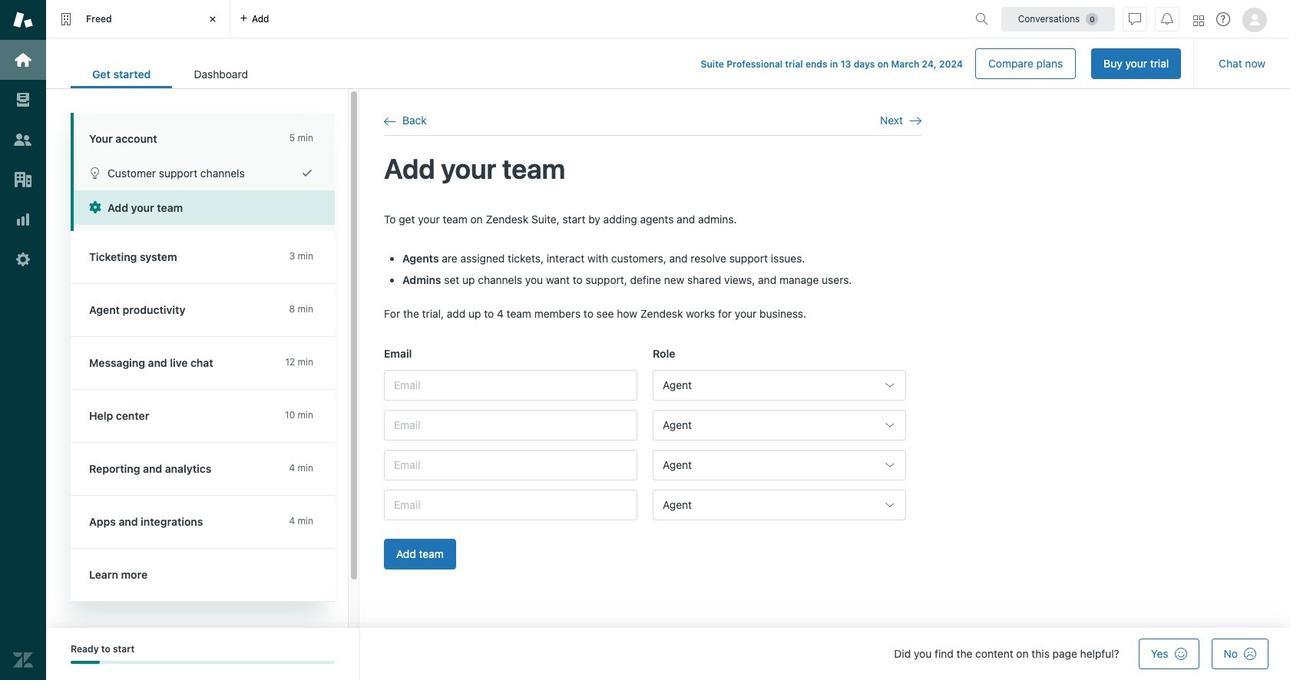 Task type: locate. For each thing, give the bounding box(es) containing it.
content-title region
[[384, 152, 922, 187]]

0 vertical spatial tab
[[46, 0, 230, 38]]

views image
[[13, 90, 33, 110]]

Email field
[[384, 371, 638, 401], [384, 411, 638, 441], [384, 450, 638, 481], [384, 490, 638, 521]]

heading
[[71, 113, 335, 156]]

tab list
[[71, 60, 270, 88]]

main element
[[0, 0, 46, 681]]

region
[[384, 212, 922, 589]]

tab
[[46, 0, 230, 38], [172, 60, 270, 88]]

zendesk support image
[[13, 10, 33, 30]]

admin image
[[13, 250, 33, 270]]

footer
[[46, 628, 1291, 681]]

1 email field from the top
[[384, 371, 638, 401]]

customers image
[[13, 130, 33, 150]]

1 vertical spatial tab
[[172, 60, 270, 88]]

organizations image
[[13, 170, 33, 190]]

reporting image
[[13, 210, 33, 230]]

get help image
[[1217, 12, 1231, 26]]

progress-bar progress bar
[[71, 662, 335, 665]]

2 email field from the top
[[384, 411, 638, 441]]

get started image
[[13, 50, 33, 70]]

4 email field from the top
[[384, 490, 638, 521]]



Task type: describe. For each thing, give the bounding box(es) containing it.
close image
[[205, 12, 221, 27]]

zendesk image
[[13, 651, 33, 671]]

progress bar image
[[71, 662, 100, 665]]

tabs tab list
[[46, 0, 970, 38]]

button displays agent's chat status as invisible. image
[[1129, 13, 1142, 25]]

zendesk products image
[[1194, 15, 1205, 26]]

March 24, 2024 text field
[[892, 58, 963, 70]]

3 email field from the top
[[384, 450, 638, 481]]

notifications image
[[1162, 13, 1174, 25]]



Task type: vqa. For each thing, say whether or not it's contained in the screenshot.
bottom tab
yes



